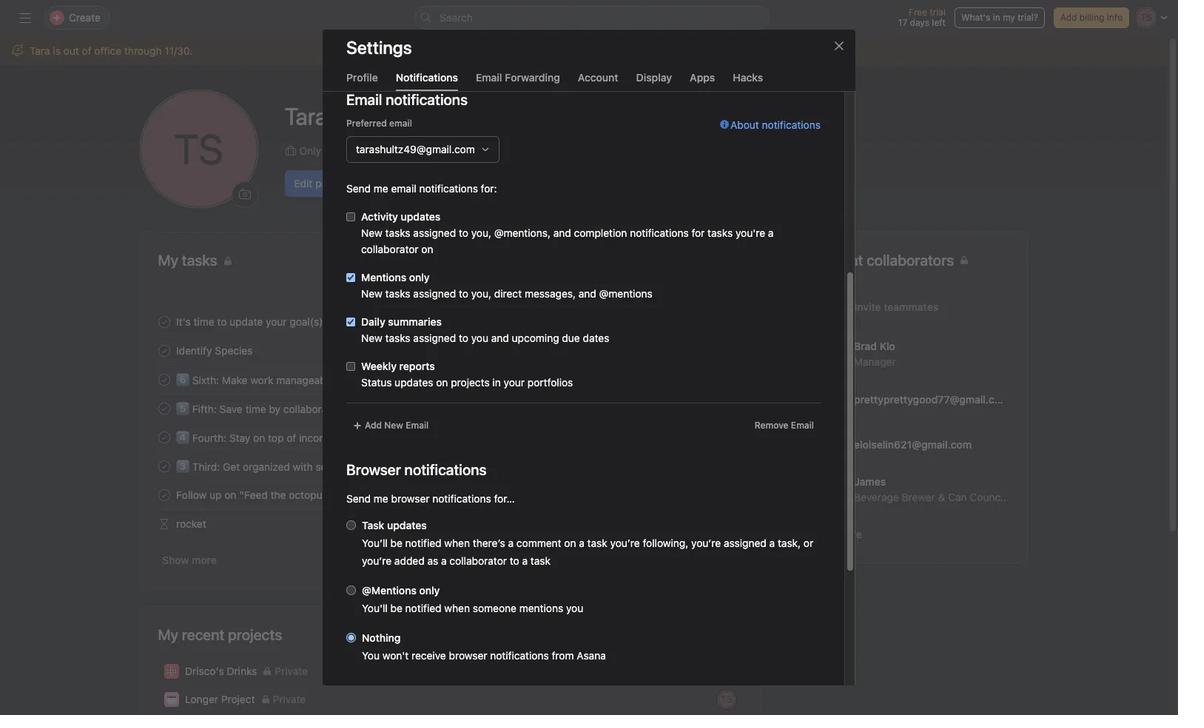 Task type: describe. For each thing, give the bounding box(es) containing it.
office
[[94, 44, 122, 57]]

you, for direct
[[471, 287, 492, 300]]

collaborator inside activity updates new tasks assigned to you, @mentions, and completion notifications for tasks you're a collaborator on
[[361, 243, 419, 255]]

info
[[1107, 12, 1123, 23]]

completed checkbox for 6️⃣
[[155, 371, 173, 388]]

updates inside weekly reports status updates on projects in your portfolios
[[395, 376, 433, 389]]

search button
[[415, 6, 770, 30]]

0 horizontal spatial show more button
[[158, 547, 220, 574]]

recent projects
[[182, 626, 282, 643]]

incoming
[[299, 432, 342, 444]]

completed image for 3️⃣
[[155, 457, 173, 475]]

days
[[910, 17, 930, 28]]

activity
[[361, 210, 398, 223]]

to left update
[[217, 315, 226, 328]]

get
[[223, 460, 240, 473]]

preferred
[[346, 118, 387, 129]]

@mentions
[[362, 584, 417, 597]]

1 vertical spatial show
[[162, 554, 189, 566]]

1 horizontal spatial ts
[[721, 694, 732, 705]]

account
[[578, 71, 619, 84]]

3️⃣
[[176, 460, 189, 473]]

collaborating
[[283, 403, 345, 415]]

only for @mentions only
[[419, 584, 440, 597]]

1 horizontal spatial show more
[[807, 528, 862, 540]]

my tasks
[[158, 252, 217, 269]]

when for someone
[[444, 602, 470, 614]]

on inside weekly reports status updates on projects in your portfolios
[[436, 376, 448, 389]]

follow up on "feed the octopus!"
[[176, 489, 335, 501]]

follow
[[176, 489, 206, 501]]

tara schultz
[[285, 102, 409, 130]]

edit profile button
[[285, 170, 355, 197]]

big team
[[393, 144, 437, 157]]

pr
[[822, 393, 833, 406]]

hacks button
[[733, 71, 763, 91]]

globe image
[[167, 667, 176, 676]]

@mentions
[[599, 287, 653, 300]]

1 horizontal spatial more
[[837, 528, 862, 540]]

as
[[428, 554, 438, 567]]

is
[[53, 44, 61, 57]]

0 horizontal spatial of
[[82, 44, 91, 57]]

councilor
[[970, 490, 1015, 503]]

when for there's
[[444, 537, 470, 549]]

oct
[[714, 403, 729, 414]]

completed checkbox for 4️⃣
[[155, 428, 173, 446]]

tara is out of office through 11/30.
[[30, 44, 192, 57]]

add for add new email
[[365, 420, 382, 431]]

add new email button
[[346, 415, 436, 436]]

developer
[[324, 144, 373, 157]]

up
[[209, 489, 221, 501]]

completed checkbox for identify
[[155, 342, 173, 359]]

brewer
[[902, 490, 935, 503]]

to for mentions only
[[459, 287, 469, 300]]

apps button
[[690, 71, 715, 91]]

preferred email
[[346, 118, 412, 129]]

summaries
[[388, 315, 442, 328]]

notified for only
[[405, 602, 442, 614]]

notifications inside about notifications link
[[762, 118, 821, 131]]

assigned for updates
[[413, 227, 456, 239]]

completed image for it's
[[155, 313, 173, 331]]

email forwarding button
[[476, 71, 560, 91]]

task
[[362, 519, 385, 532]]

james beverage brewer & can councilor
[[854, 475, 1015, 503]]

identify
[[176, 344, 212, 357]]

fifth:
[[192, 403, 216, 415]]

you'll
[[362, 537, 388, 549]]

you inside @mentions only you'll be notified when someone mentions you
[[566, 602, 584, 614]]

to inside task updates you'll be notified when there's a comment on a task you're following, you're assigned a task, or you're added as a collaborator to a task
[[510, 554, 520, 567]]

completed image for 6️⃣
[[155, 371, 173, 388]]

frequent collaborators
[[804, 252, 954, 269]]

sixth:
[[192, 374, 219, 386]]

only for mentions only
[[409, 271, 430, 284]]

weekly reports status updates on projects in your portfolios
[[361, 360, 573, 389]]

oct 30 button
[[714, 403, 743, 414]]

tarashultz49@gmail.com
[[356, 143, 475, 155]]

completed checkbox for 5️⃣
[[155, 399, 173, 417]]

completed checkbox for it's
[[155, 313, 173, 331]]

completed image for follow
[[155, 486, 173, 504]]

from
[[552, 649, 574, 662]]

upload new photo image
[[239, 189, 251, 201]]

make
[[222, 374, 247, 386]]

nothing you won't receive browser notifications from asana
[[362, 631, 606, 662]]

big
[[393, 144, 409, 157]]

it's time to update your goal(s)
[[176, 315, 323, 328]]

prettyprettygood77@gmail.com
[[854, 393, 1010, 405]]

eloiselin621@gmail.com
[[854, 438, 972, 450]]

be for you'll
[[391, 602, 403, 614]]

and inside 'daily summaries new tasks assigned to you and upcoming due dates'
[[491, 332, 509, 344]]

new for new tasks assigned to you, direct messages, and @mentions
[[361, 287, 383, 300]]

add about me
[[462, 144, 530, 157]]

a inside activity updates new tasks assigned to you, @mentions, and completion notifications for tasks you're a collaborator on
[[768, 227, 774, 239]]

be for you'll
[[391, 537, 403, 549]]

a left task,
[[770, 537, 775, 549]]

daily
[[361, 315, 386, 328]]

0 horizontal spatial work
[[250, 374, 273, 386]]

email forwarding
[[476, 71, 560, 84]]

17
[[899, 17, 908, 28]]

direct
[[494, 287, 522, 300]]

octopus!"
[[288, 489, 335, 501]]

1 vertical spatial email
[[391, 182, 417, 195]]

completion
[[574, 227, 627, 239]]

save
[[219, 403, 242, 415]]

updates for task updates
[[387, 519, 427, 532]]

0 vertical spatial browser
[[391, 492, 430, 505]]

tasks right for
[[708, 227, 733, 239]]

assigned for summaries
[[413, 332, 456, 344]]

identify species
[[176, 344, 252, 357]]

send for send me email notifications for:
[[346, 182, 371, 195]]

1 vertical spatial time
[[245, 403, 266, 415]]

remove email button
[[748, 415, 821, 436]]

you
[[362, 649, 380, 662]]

billing
[[1080, 12, 1105, 23]]

4️⃣
[[176, 432, 189, 444]]

about
[[731, 118, 759, 131]]

and inside activity updates new tasks assigned to you, @mentions, and completion notifications for tasks you're a collaborator on
[[554, 227, 571, 239]]

settings
[[346, 37, 412, 58]]

new for new tasks assigned to you, @mentions, and completion notifications for tasks you're a collaborator on
[[361, 227, 383, 239]]

notifications inside activity updates new tasks assigned to you, @mentions, and completion notifications for tasks you're a collaborator on
[[630, 227, 689, 239]]

nothing
[[362, 631, 401, 644]]

james
[[854, 475, 886, 487]]

1 vertical spatial of
[[286, 432, 296, 444]]

display button
[[636, 71, 672, 91]]

0 vertical spatial time
[[193, 315, 214, 328]]

profile button
[[346, 71, 378, 91]]

1 vertical spatial work
[[345, 432, 368, 444]]



Task type: locate. For each thing, give the bounding box(es) containing it.
1 vertical spatial collaborator
[[450, 554, 507, 567]]

on right comment
[[564, 537, 576, 549]]

reports
[[399, 360, 435, 372]]

notifications left from
[[490, 649, 549, 662]]

4 completed checkbox from the top
[[155, 428, 173, 446]]

messages,
[[525, 287, 576, 300]]

comment
[[517, 537, 562, 549]]

Completed checkbox
[[155, 313, 173, 331], [155, 457, 173, 475], [155, 486, 173, 504]]

0 vertical spatial task
[[588, 537, 608, 549]]

notified up as
[[405, 537, 442, 549]]

apps
[[690, 71, 715, 84]]

me for send me browser notifications for…
[[374, 492, 388, 505]]

time
[[193, 315, 214, 328], [245, 403, 266, 415]]

longer
[[185, 693, 218, 706]]

tasks inside 'daily summaries new tasks assigned to you and upcoming due dates'
[[385, 332, 411, 344]]

in inside the what's in my trial? button
[[993, 12, 1001, 23]]

assigned down 'summaries'
[[413, 332, 456, 344]]

only inside @mentions only you'll be notified when someone mentions you
[[419, 584, 440, 597]]

a down comment
[[522, 554, 528, 567]]

tara
[[30, 44, 50, 57]]

add for add about me
[[462, 144, 481, 157]]

new inside add new email button
[[384, 420, 403, 431]]

0 vertical spatial be
[[391, 537, 403, 549]]

on right up
[[224, 489, 236, 501]]

edit
[[294, 177, 313, 189]]

1 horizontal spatial show
[[807, 528, 834, 540]]

None radio
[[346, 586, 356, 595]]

following,
[[643, 537, 689, 549]]

0 vertical spatial completed checkbox
[[155, 313, 173, 331]]

when left there's
[[444, 537, 470, 549]]

1 vertical spatial ts
[[721, 694, 732, 705]]

1 vertical spatial you
[[566, 602, 584, 614]]

manager
[[854, 355, 896, 368]]

be inside @mentions only you'll be notified when someone mentions you
[[391, 602, 403, 614]]

2 vertical spatial completed image
[[155, 428, 173, 446]]

1 completed image from the top
[[155, 342, 173, 359]]

2 horizontal spatial add
[[1061, 12, 1077, 23]]

to for activity updates
[[459, 227, 469, 239]]

what's in my trial? button
[[955, 7, 1045, 28]]

ts inside "button"
[[174, 124, 223, 173]]

0 vertical spatial notified
[[405, 537, 442, 549]]

and left completion
[[554, 227, 571, 239]]

completed image left 3️⃣
[[155, 457, 173, 475]]

updates inside task updates you'll be notified when there's a comment on a task you're following, you're assigned a task, or you're added as a collaborator to a task
[[387, 519, 427, 532]]

brad klo
[[854, 339, 895, 352]]

me inside button
[[515, 144, 530, 157]]

time right it's
[[193, 315, 214, 328]]

on left the 'top'
[[253, 432, 265, 444]]

you're left following,
[[610, 537, 640, 549]]

in for weekly reports status updates on projects in your portfolios
[[493, 376, 501, 389]]

free trial 17 days left
[[899, 7, 946, 28]]

1 horizontal spatial asana
[[577, 649, 606, 662]]

asana
[[359, 403, 389, 415], [577, 649, 606, 662]]

email notifications
[[346, 91, 468, 108]]

to for daily summaries
[[459, 332, 469, 344]]

asana right from
[[577, 649, 606, 662]]

asana for nothing you won't receive browser notifications from asana
[[577, 649, 606, 662]]

a right comment
[[579, 537, 585, 549]]

2 completed checkbox from the top
[[155, 457, 173, 475]]

1 horizontal spatial time
[[245, 403, 266, 415]]

to up 'daily summaries new tasks assigned to you and upcoming due dates'
[[459, 287, 469, 300]]

assigned for only
[[413, 287, 456, 300]]

0 vertical spatial you
[[471, 332, 489, 344]]

and inside the mentions only new tasks assigned to you, direct messages, and @mentions
[[579, 287, 597, 300]]

2 horizontal spatial in
[[993, 12, 1001, 23]]

3 completed image from the top
[[155, 457, 173, 475]]

2 when from the top
[[444, 602, 470, 614]]

assigned inside the mentions only new tasks assigned to you, direct messages, and @mentions
[[413, 287, 456, 300]]

on inside activity updates new tasks assigned to you, @mentions, and completion notifications for tasks you're a collaborator on
[[422, 243, 433, 255]]

1 horizontal spatial of
[[286, 432, 296, 444]]

1 vertical spatial task
[[531, 554, 551, 567]]

0 vertical spatial your
[[265, 315, 287, 328]]

0 vertical spatial asana
[[359, 403, 389, 415]]

1 notified from the top
[[405, 537, 442, 549]]

collaborator up mentions
[[361, 243, 419, 255]]

when inside @mentions only you'll be notified when someone mentions you
[[444, 602, 470, 614]]

private right project in the left bottom of the page
[[272, 693, 306, 706]]

notifications inside nothing you won't receive browser notifications from asana
[[490, 649, 549, 662]]

2 notified from the top
[[405, 602, 442, 614]]

to left "@mentions,"
[[459, 227, 469, 239]]

assigned inside task updates you'll be notified when there's a comment on a task you're following, you're assigned a task, or you're added as a collaborator to a task
[[724, 537, 767, 549]]

private for drisco's drinks
[[275, 665, 308, 677]]

0 horizontal spatial in
[[348, 403, 357, 415]]

3 completed checkbox from the top
[[155, 399, 173, 417]]

tasks inside the mentions only new tasks assigned to you, direct messages, and @mentions
[[385, 287, 411, 300]]

0 vertical spatial updates
[[401, 210, 441, 223]]

a right you're
[[768, 227, 774, 239]]

Completed checkbox
[[155, 342, 173, 359], [155, 371, 173, 388], [155, 399, 173, 417], [155, 428, 173, 446]]

1 vertical spatial notified
[[405, 602, 442, 614]]

add
[[1061, 12, 1077, 23], [462, 144, 481, 157], [365, 420, 382, 431]]

only inside the mentions only new tasks assigned to you, direct messages, and @mentions
[[409, 271, 430, 284]]

0 vertical spatial private
[[275, 665, 308, 677]]

asana down status
[[359, 403, 389, 415]]

to inside activity updates new tasks assigned to you, @mentions, and completion notifications for tasks you're a collaborator on
[[459, 227, 469, 239]]

1 horizontal spatial email
[[476, 71, 502, 84]]

you, inside activity updates new tasks assigned to you, @mentions, and completion notifications for tasks you're a collaborator on
[[471, 227, 492, 239]]

and left upcoming
[[491, 332, 509, 344]]

with
[[293, 460, 313, 473]]

send for send me browser notifications for…
[[346, 492, 371, 505]]

added
[[395, 554, 425, 567]]

show
[[807, 528, 834, 540], [162, 554, 189, 566]]

show more down rocket
[[162, 554, 216, 566]]

3 completed image from the top
[[155, 428, 173, 446]]

1 vertical spatial you,
[[471, 287, 492, 300]]

about
[[484, 144, 512, 157]]

None checkbox
[[346, 212, 355, 221], [346, 273, 355, 282], [346, 362, 355, 371], [346, 212, 355, 221], [346, 273, 355, 282], [346, 362, 355, 371]]

1 vertical spatial completed image
[[155, 399, 173, 417]]

email up browser notifications
[[406, 420, 429, 431]]

brad klo manager
[[854, 339, 896, 368]]

edit profile
[[294, 177, 346, 189]]

third:
[[192, 460, 220, 473]]

completed image for 4️⃣
[[155, 428, 173, 446]]

1 vertical spatial completed checkbox
[[155, 457, 173, 475]]

email down email notifications
[[389, 118, 412, 129]]

there's
[[473, 537, 505, 549]]

you're right following,
[[691, 537, 721, 549]]

completed image left 5️⃣ on the left bottom of the page
[[155, 399, 173, 417]]

to up weekly reports status updates on projects in your portfolios
[[459, 332, 469, 344]]

me for send me email notifications for:
[[374, 182, 388, 195]]

0 vertical spatial collaborator
[[361, 243, 419, 255]]

new inside the mentions only new tasks assigned to you, direct messages, and @mentions
[[361, 287, 383, 300]]

new for new tasks assigned to you and upcoming due dates
[[361, 332, 383, 344]]

collaborator inside task updates you'll be notified when there's a comment on a task you're following, you're assigned a task, or you're added as a collaborator to a task
[[450, 554, 507, 567]]

email right remove
[[791, 420, 814, 431]]

0 horizontal spatial ts
[[174, 124, 223, 173]]

tasks for mentions only new tasks assigned to you, direct messages, and @mentions
[[385, 287, 411, 300]]

1 horizontal spatial and
[[554, 227, 571, 239]]

longer project
[[185, 693, 255, 706]]

0 horizontal spatial browser
[[391, 492, 430, 505]]

add left billing
[[1061, 12, 1077, 23]]

you, left "@mentions,"
[[471, 227, 492, 239]]

2 you, from the top
[[471, 287, 492, 300]]

1 vertical spatial add
[[462, 144, 481, 157]]

completed image left 6️⃣
[[155, 371, 173, 388]]

add about me button
[[443, 137, 534, 164]]

forwarding
[[505, 71, 560, 84]]

me up activity
[[374, 182, 388, 195]]

0 vertical spatial of
[[82, 44, 91, 57]]

tasks for activity updates new tasks assigned to you, @mentions, and completion notifications for tasks you're a collaborator on
[[385, 227, 411, 239]]

add inside button
[[365, 420, 382, 431]]

2 vertical spatial and
[[491, 332, 509, 344]]

1 horizontal spatial work
[[345, 432, 368, 444]]

remove email
[[755, 420, 814, 431]]

1 vertical spatial asana
[[577, 649, 606, 662]]

1 you, from the top
[[471, 227, 492, 239]]

you,
[[471, 227, 492, 239], [471, 287, 492, 300]]

on inside task updates you'll be notified when there's a comment on a task you're following, you're assigned a task, or you're added as a collaborator to a task
[[564, 537, 576, 549]]

completed checkbox left the identify
[[155, 342, 173, 359]]

on
[[422, 243, 433, 255], [436, 376, 448, 389], [253, 432, 265, 444], [224, 489, 236, 501], [564, 537, 576, 549]]

email inside button
[[406, 420, 429, 431]]

private for longer project
[[272, 693, 306, 706]]

top
[[268, 432, 284, 444]]

show right task,
[[807, 528, 834, 540]]

project
[[221, 693, 255, 706]]

2 completed checkbox from the top
[[155, 371, 173, 388]]

a right there's
[[508, 537, 514, 549]]

or
[[804, 537, 814, 549]]

completed checkbox for follow
[[155, 486, 173, 504]]

0 vertical spatial completed image
[[155, 342, 173, 359]]

1 horizontal spatial your
[[504, 376, 525, 389]]

asana for 5️⃣ fifth: save time by collaborating in asana
[[359, 403, 389, 415]]

you inside 'daily summaries new tasks assigned to you and upcoming due dates'
[[471, 332, 489, 344]]

1 horizontal spatial you're
[[610, 537, 640, 549]]

browser down browser notifications
[[391, 492, 430, 505]]

0 horizontal spatial and
[[491, 332, 509, 344]]

updates inside activity updates new tasks assigned to you, @mentions, and completion notifications for tasks you're a collaborator on
[[401, 210, 441, 223]]

0 horizontal spatial collaborator
[[361, 243, 419, 255]]

0 vertical spatial me
[[515, 144, 530, 157]]

remove
[[755, 420, 789, 431]]

completed checkbox for 3️⃣
[[155, 457, 173, 475]]

completed image for 5️⃣
[[155, 399, 173, 417]]

2 vertical spatial in
[[348, 403, 357, 415]]

completed checkbox left it's
[[155, 313, 173, 331]]

1 completed checkbox from the top
[[155, 342, 173, 359]]

be down '@mentions'
[[391, 602, 403, 614]]

search
[[440, 11, 473, 24]]

completed checkbox left 6️⃣
[[155, 371, 173, 388]]

0 horizontal spatial more
[[191, 554, 216, 566]]

what's in my trial?
[[962, 12, 1039, 23]]

dependencies image
[[158, 518, 170, 530]]

completed checkbox left follow
[[155, 486, 173, 504]]

me right about
[[515, 144, 530, 157]]

completed image
[[155, 313, 173, 331], [155, 371, 173, 388], [155, 457, 173, 475], [155, 486, 173, 504]]

species
[[215, 344, 252, 357]]

more down rocket
[[191, 554, 216, 566]]

0 vertical spatial send
[[346, 182, 371, 195]]

1 horizontal spatial browser
[[449, 649, 488, 662]]

to inside 'daily summaries new tasks assigned to you and upcoming due dates'
[[459, 332, 469, 344]]

completed image left the identify
[[155, 342, 173, 359]]

ts button
[[140, 90, 258, 208]]

1 when from the top
[[444, 537, 470, 549]]

activity updates new tasks assigned to you, @mentions, and completion notifications for tasks you're a collaborator on
[[361, 210, 774, 255]]

new down status
[[384, 420, 403, 431]]

0 horizontal spatial time
[[193, 315, 214, 328]]

about notifications link
[[720, 117, 821, 181]]

assigned left task,
[[724, 537, 767, 549]]

asana inside nothing you won't receive browser notifications from asana
[[577, 649, 606, 662]]

email up activity
[[391, 182, 417, 195]]

1 vertical spatial me
[[374, 182, 388, 195]]

5️⃣
[[176, 403, 189, 415]]

1 send from the top
[[346, 182, 371, 195]]

when inside task updates you'll be notified when there's a comment on a task you're following, you're assigned a task, or you're added as a collaborator to a task
[[444, 537, 470, 549]]

oct 30
[[714, 403, 743, 414]]

display
[[636, 71, 672, 84]]

4 completed image from the top
[[155, 486, 173, 504]]

notifications button
[[396, 71, 458, 91]]

only
[[299, 144, 321, 157]]

account button
[[578, 71, 619, 91]]

0 vertical spatial ts
[[174, 124, 223, 173]]

1 horizontal spatial in
[[493, 376, 501, 389]]

1 completed checkbox from the top
[[155, 313, 173, 331]]

your inside weekly reports status updates on projects in your portfolios
[[504, 376, 525, 389]]

1 be from the top
[[391, 537, 403, 549]]

show more button right task,
[[804, 521, 866, 548]]

completed image left it's
[[155, 313, 173, 331]]

1 vertical spatial and
[[579, 287, 597, 300]]

you're
[[736, 227, 766, 239]]

0 horizontal spatial you
[[471, 332, 489, 344]]

mentions
[[519, 602, 564, 614]]

search list box
[[415, 6, 770, 30]]

0 vertical spatial and
[[554, 227, 571, 239]]

11/30.
[[165, 44, 192, 57]]

notified
[[405, 537, 442, 549], [405, 602, 442, 614]]

add billing info button
[[1054, 7, 1130, 28]]

assigned inside 'daily summaries new tasks assigned to you and upcoming due dates'
[[413, 332, 456, 344]]

when left someone
[[444, 602, 470, 614]]

you right mentions
[[566, 602, 584, 614]]

for
[[692, 227, 705, 239]]

1 horizontal spatial add
[[462, 144, 481, 157]]

browser right receive
[[449, 649, 488, 662]]

add for add billing info
[[1061, 12, 1077, 23]]

task,
[[778, 537, 801, 549]]

rocket
[[176, 517, 206, 530]]

add down status
[[365, 420, 382, 431]]

1 vertical spatial only
[[419, 584, 440, 597]]

show more button down rocket
[[158, 547, 220, 574]]

only developer
[[299, 144, 373, 157]]

updates down reports
[[395, 376, 433, 389]]

2 vertical spatial completed checkbox
[[155, 486, 173, 504]]

add left about
[[462, 144, 481, 157]]

0 horizontal spatial add
[[365, 420, 382, 431]]

you, for @mentions,
[[471, 227, 492, 239]]

send right profile
[[346, 182, 371, 195]]

0 horizontal spatial show
[[162, 554, 189, 566]]

tasks for daily summaries new tasks assigned to you and upcoming due dates
[[385, 332, 411, 344]]

you up weekly reports status updates on projects in your portfolios
[[471, 332, 489, 344]]

assigned up 'summaries'
[[413, 287, 456, 300]]

for…
[[494, 492, 515, 505]]

only down as
[[419, 584, 440, 597]]

updates down send me email notifications for:
[[401, 210, 441, 223]]

email left forwarding
[[476, 71, 502, 84]]

1 vertical spatial updates
[[395, 376, 433, 389]]

of right out at the left
[[82, 44, 91, 57]]

completed image left 4️⃣
[[155, 428, 173, 446]]

None radio
[[346, 520, 356, 530], [346, 633, 356, 643], [346, 520, 356, 530], [346, 633, 356, 643]]

assigned down send me email notifications for:
[[413, 227, 456, 239]]

dates
[[583, 332, 610, 344]]

in right "collaborating"
[[348, 403, 357, 415]]

notified down '@mentions'
[[405, 602, 442, 614]]

be inside task updates you'll be notified when there's a comment on a task you're following, you're assigned a task, or you're added as a collaborator to a task
[[391, 537, 403, 549]]

1 horizontal spatial you
[[566, 602, 584, 614]]

hacks
[[733, 71, 763, 84]]

notifications right 'about'
[[762, 118, 821, 131]]

1 vertical spatial when
[[444, 602, 470, 614]]

profile
[[315, 177, 346, 189]]

tarashultz49@gmail.com button
[[346, 136, 500, 163]]

due
[[562, 332, 580, 344]]

2 completed image from the top
[[155, 371, 173, 388]]

completed image for identify
[[155, 342, 173, 359]]

updates
[[401, 210, 441, 223], [395, 376, 433, 389], [387, 519, 427, 532]]

0 horizontal spatial email
[[406, 420, 429, 431]]

1 vertical spatial your
[[504, 376, 525, 389]]

in right projects
[[493, 376, 501, 389]]

0 horizontal spatial show more
[[162, 554, 216, 566]]

you're down you'll
[[362, 554, 392, 567]]

0 vertical spatial add
[[1061, 12, 1077, 23]]

out
[[63, 44, 79, 57]]

2 completed image from the top
[[155, 399, 173, 417]]

3 completed checkbox from the top
[[155, 486, 173, 504]]

you, left direct
[[471, 287, 492, 300]]

assigned inside activity updates new tasks assigned to you, @mentions, and completion notifications for tasks you're a collaborator on
[[413, 227, 456, 239]]

completed checkbox left 3️⃣
[[155, 457, 173, 475]]

0 vertical spatial in
[[993, 12, 1001, 23]]

1 horizontal spatial collaborator
[[450, 554, 507, 567]]

0 vertical spatial you,
[[471, 227, 492, 239]]

notifications left for
[[630, 227, 689, 239]]

new inside 'daily summaries new tasks assigned to you and upcoming due dates'
[[361, 332, 383, 344]]

close image
[[834, 40, 845, 52]]

1 vertical spatial private
[[272, 693, 306, 706]]

you, inside the mentions only new tasks assigned to you, direct messages, and @mentions
[[471, 287, 492, 300]]

tasks down 'summaries'
[[385, 332, 411, 344]]

completed checkbox left 4️⃣
[[155, 428, 173, 446]]

0 horizontal spatial you're
[[362, 554, 392, 567]]

new down activity
[[361, 227, 383, 239]]

projects
[[451, 376, 490, 389]]

notifications left for:
[[419, 182, 478, 195]]

notifications
[[396, 71, 458, 84]]

by
[[269, 403, 280, 415]]

drisco's
[[185, 665, 224, 677]]

in inside weekly reports status updates on projects in your portfolios
[[493, 376, 501, 389]]

more right or
[[837, 528, 862, 540]]

the
[[270, 489, 286, 501]]

work up sections
[[345, 432, 368, 444]]

2 vertical spatial updates
[[387, 519, 427, 532]]

0 vertical spatial show more
[[807, 528, 862, 540]]

browser inside nothing you won't receive browser notifications from asana
[[449, 649, 488, 662]]

2 send from the top
[[346, 492, 371, 505]]

you
[[471, 332, 489, 344], [566, 602, 584, 614]]

2 horizontal spatial email
[[791, 420, 814, 431]]

notified inside @mentions only you'll be notified when someone mentions you
[[405, 602, 442, 614]]

won't
[[383, 649, 409, 662]]

only right mentions
[[409, 271, 430, 284]]

2 be from the top
[[391, 602, 403, 614]]

updates for activity updates
[[401, 210, 441, 223]]

0 horizontal spatial task
[[531, 554, 551, 567]]

what's
[[962, 12, 991, 23]]

1 completed image from the top
[[155, 313, 173, 331]]

receive
[[412, 649, 446, 662]]

2 horizontal spatial you're
[[691, 537, 721, 549]]

1 horizontal spatial task
[[588, 537, 608, 549]]

in for 5️⃣ fifth: save time by collaborating in asana
[[348, 403, 357, 415]]

collaborator down there's
[[450, 554, 507, 567]]

new down daily
[[361, 332, 383, 344]]

0 horizontal spatial asana
[[359, 403, 389, 415]]

1 vertical spatial send
[[346, 492, 371, 505]]

1 vertical spatial browser
[[449, 649, 488, 662]]

0 vertical spatial only
[[409, 271, 430, 284]]

show more right task,
[[807, 528, 862, 540]]

0 vertical spatial email
[[389, 118, 412, 129]]

1 vertical spatial show more
[[162, 554, 216, 566]]

completed image
[[155, 342, 173, 359], [155, 399, 173, 417], [155, 428, 173, 446]]

new inside activity updates new tasks assigned to you, @mentions, and completion notifications for tasks you're a collaborator on
[[361, 227, 383, 239]]

to down comment
[[510, 554, 520, 567]]

calendar image
[[167, 695, 176, 704]]

your
[[265, 315, 287, 328], [504, 376, 525, 389]]

notified for updates
[[405, 537, 442, 549]]

browser
[[391, 492, 430, 505], [449, 649, 488, 662]]

completed image left follow
[[155, 486, 173, 504]]

your left goal(s)
[[265, 315, 287, 328]]

1 vertical spatial more
[[191, 554, 216, 566]]

task right comment
[[588, 537, 608, 549]]

task down comment
[[531, 554, 551, 567]]

1 horizontal spatial show more button
[[804, 521, 866, 548]]

to inside the mentions only new tasks assigned to you, direct messages, and @mentions
[[459, 287, 469, 300]]

your left portfolios
[[504, 376, 525, 389]]

time left by
[[245, 403, 266, 415]]

on left projects
[[436, 376, 448, 389]]

on down send me email notifications for:
[[422, 243, 433, 255]]

in left my
[[993, 12, 1001, 23]]

0 vertical spatial more
[[837, 528, 862, 540]]

mentions
[[361, 271, 407, 284]]

tasks down mentions
[[385, 287, 411, 300]]

2 vertical spatial me
[[374, 492, 388, 505]]

private right drinks
[[275, 665, 308, 677]]

show down dependencies icon
[[162, 554, 189, 566]]

notified inside task updates you'll be notified when there's a comment on a task you're following, you're assigned a task, or you're added as a collaborator to a task
[[405, 537, 442, 549]]

0 horizontal spatial your
[[265, 315, 287, 328]]

new
[[361, 227, 383, 239], [361, 287, 383, 300], [361, 332, 383, 344], [384, 420, 403, 431]]

new down mentions
[[361, 287, 383, 300]]

daily summaries new tasks assigned to you and upcoming due dates
[[361, 315, 610, 344]]

a right as
[[441, 554, 447, 567]]

team
[[412, 144, 437, 157]]

0 vertical spatial when
[[444, 537, 470, 549]]

1 vertical spatial be
[[391, 602, 403, 614]]

notifications left the for…
[[433, 492, 491, 505]]

2 vertical spatial add
[[365, 420, 382, 431]]

None checkbox
[[346, 318, 355, 326]]



Task type: vqa. For each thing, say whether or not it's contained in the screenshot.
rightmost Show more BUTTON Show more
yes



